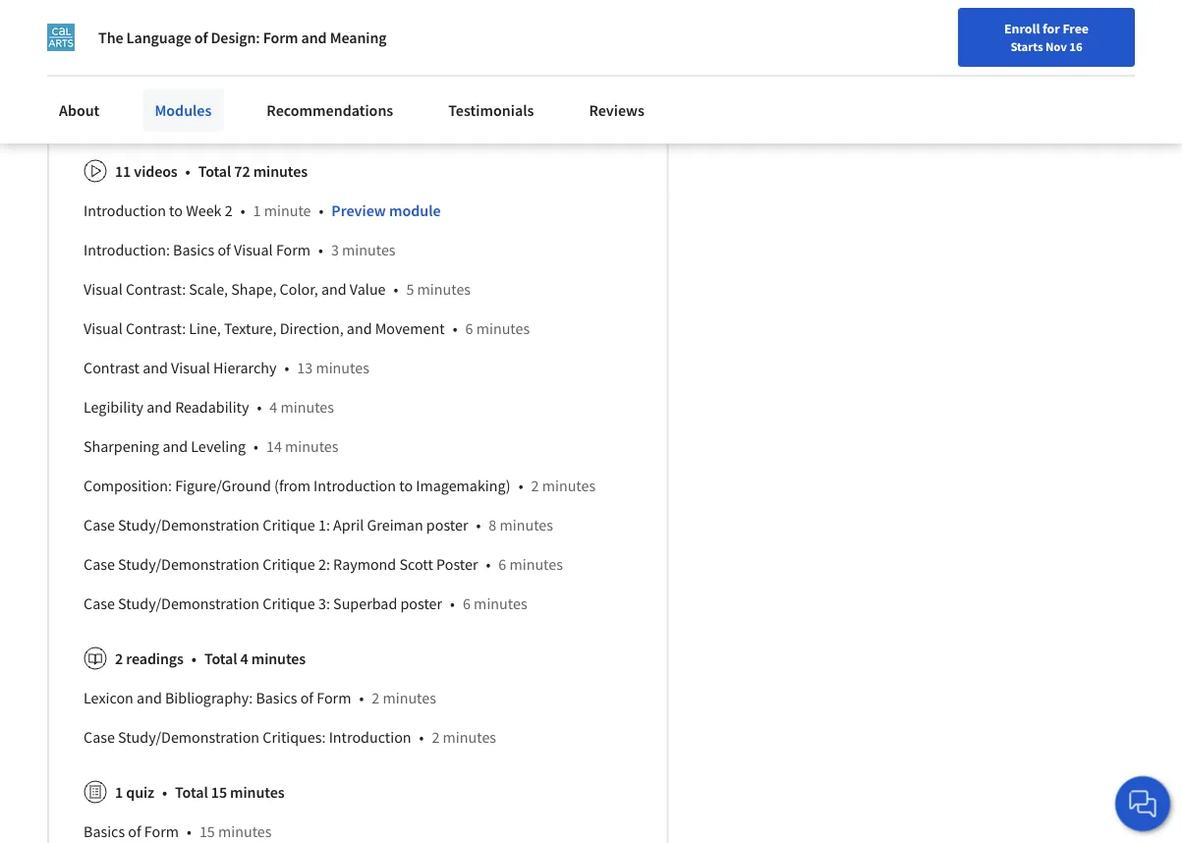 Task type: vqa. For each thing, say whether or not it's contained in the screenshot.
topmost 1 QUIZ
yes



Task type: locate. For each thing, give the bounding box(es) containing it.
0 vertical spatial 6
[[465, 319, 473, 338]]

11
[[115, 59, 131, 79], [115, 161, 131, 181]]

critique left 2:
[[263, 554, 315, 574]]

1 vertical spatial 1 quiz
[[115, 782, 154, 802]]

0 vertical spatial critique
[[263, 515, 315, 535]]

form up critiques:
[[317, 688, 351, 708]]

1 vertical spatial basics
[[256, 688, 297, 708]]

2 11 from the top
[[115, 161, 131, 181]]

2 readings down the language of design: form and meaning
[[239, 59, 307, 79]]

basics
[[173, 240, 214, 260], [256, 688, 297, 708], [84, 822, 125, 841]]

contrast: down introduction:
[[126, 279, 186, 299]]

1 11 from the top
[[115, 59, 131, 79]]

composition: figure/ground (from introduction to imagemaking) • 2 minutes
[[84, 476, 596, 495]]

4 study/demonstration from the top
[[118, 727, 259, 747]]

modules link
[[143, 88, 223, 132]]

2 horizontal spatial basics
[[256, 688, 297, 708]]

• total 15 minutes
[[162, 782, 284, 802]]

critique left 3:
[[263, 594, 315, 613]]

1 vertical spatial 2 readings
[[115, 649, 184, 668]]

to left week
[[169, 201, 183, 220]]

enroll
[[1004, 20, 1040, 37]]

preview module link
[[332, 201, 441, 220]]

1 vertical spatial introduction
[[314, 476, 396, 495]]

1 vertical spatial 4
[[240, 649, 248, 668]]

0 horizontal spatial quiz
[[126, 782, 154, 802]]

(from
[[274, 476, 310, 495]]

0 vertical spatial quiz
[[381, 59, 409, 79]]

contrast: for scale,
[[126, 279, 186, 299]]

1 horizontal spatial module
[[389, 201, 441, 220]]

3 case from the top
[[84, 594, 115, 613]]

readings inside hide info about module content region
[[126, 649, 184, 668]]

6 for visual contrast: line, texture, direction, and movement
[[465, 319, 473, 338]]

color,
[[280, 279, 318, 299]]

1 up basics of form • 15 minutes
[[115, 782, 123, 802]]

1 horizontal spatial basics
[[173, 240, 214, 260]]

0 horizontal spatial module
[[202, 105, 247, 123]]

quiz inside hide info about module content region
[[126, 782, 154, 802]]

1 vertical spatial videos
[[134, 161, 177, 181]]

2 vertical spatial total
[[175, 782, 208, 802]]

0 vertical spatial videos
[[134, 59, 177, 79]]

2 vertical spatial basics
[[84, 822, 125, 841]]

shape,
[[231, 279, 277, 299]]

and right contrast
[[143, 358, 168, 378]]

2 case from the top
[[84, 554, 115, 574]]

1 study/demonstration from the top
[[118, 515, 259, 535]]

11 videos down language
[[115, 59, 177, 79]]

info about module content element
[[76, 89, 632, 843]]

total up bibliography:
[[204, 649, 237, 668]]

critique for 2:
[[263, 554, 315, 574]]

0 vertical spatial 1
[[370, 59, 378, 79]]

1:
[[318, 515, 330, 535]]

2 videos from the top
[[134, 161, 177, 181]]

to up greiman
[[399, 476, 413, 495]]

what's
[[84, 20, 129, 40]]

meaning
[[330, 28, 387, 47]]

study/demonstration for case study/demonstration critique 2: raymond scott poster • 6 minutes
[[118, 554, 259, 574]]

composition:
[[84, 476, 172, 495]]

greiman
[[367, 515, 423, 535]]

3
[[331, 240, 339, 260]]

6 right the 'movement'
[[465, 319, 473, 338]]

1 vertical spatial 6
[[499, 554, 506, 574]]

readings up the lexicon at the left of page
[[126, 649, 184, 668]]

8
[[489, 515, 497, 535]]

hide info about module content region
[[84, 144, 632, 843]]

about link
[[47, 88, 111, 132]]

visual contrast: scale, shape, color, and value • 5 minutes
[[84, 279, 471, 299]]

introduction to week 2 • 1 minute • preview module
[[84, 201, 441, 220]]

0 vertical spatial readings
[[250, 59, 307, 79]]

0 horizontal spatial 2 readings
[[115, 649, 184, 668]]

and
[[301, 28, 327, 47], [321, 279, 347, 299], [347, 319, 372, 338], [143, 358, 168, 378], [147, 397, 172, 417], [163, 437, 188, 456], [137, 688, 162, 708]]

total for total 4 minutes
[[204, 649, 237, 668]]

0 vertical spatial basics
[[173, 240, 214, 260]]

0 vertical spatial 1 quiz
[[370, 59, 409, 79]]

1
[[370, 59, 378, 79], [253, 201, 261, 220], [115, 782, 123, 802]]

poster down scott
[[400, 594, 442, 613]]

1 down the meaning
[[370, 59, 378, 79]]

form
[[263, 28, 298, 47], [276, 240, 311, 260], [317, 688, 351, 708], [144, 822, 179, 841]]

15 up basics of form • 15 minutes
[[211, 782, 227, 802]]

to
[[169, 201, 183, 220], [399, 476, 413, 495]]

introduction right critiques:
[[329, 727, 411, 747]]

videos down info
[[134, 161, 177, 181]]

testimonials link
[[437, 88, 546, 132]]

2 study/demonstration from the top
[[118, 554, 259, 574]]

lexicon
[[84, 688, 134, 708]]

2 critique from the top
[[263, 554, 315, 574]]

videos inside hide info about module content region
[[134, 161, 177, 181]]

introduction: basics of visual form • 3 minutes
[[84, 240, 396, 260]]

1 horizontal spatial 4
[[270, 397, 277, 417]]

0 vertical spatial 11 videos
[[115, 59, 177, 79]]

of
[[194, 28, 208, 47], [218, 240, 231, 260], [300, 688, 314, 708], [128, 822, 141, 841]]

2 vertical spatial introduction
[[329, 727, 411, 747]]

minutes
[[253, 161, 308, 181], [342, 240, 396, 260], [417, 279, 471, 299], [476, 319, 530, 338], [316, 358, 369, 378], [281, 397, 334, 417], [285, 437, 339, 456], [542, 476, 596, 495], [500, 515, 553, 535], [509, 554, 563, 574], [474, 594, 527, 613], [251, 649, 306, 668], [383, 688, 436, 708], [443, 727, 496, 747], [230, 782, 284, 802], [218, 822, 272, 841]]

and right the lexicon at the left of page
[[137, 688, 162, 708]]

1 vertical spatial module
[[389, 201, 441, 220]]

2 readings
[[239, 59, 307, 79], [115, 649, 184, 668]]

critique
[[263, 515, 315, 535], [263, 554, 315, 574], [263, 594, 315, 613]]

0 vertical spatial introduction
[[84, 201, 166, 220]]

6 right 'poster'
[[499, 554, 506, 574]]

scale,
[[189, 279, 228, 299]]

0 horizontal spatial 1
[[115, 782, 123, 802]]

1 horizontal spatial to
[[399, 476, 413, 495]]

0 horizontal spatial 1 quiz
[[115, 782, 154, 802]]

3 critique from the top
[[263, 594, 315, 613]]

14
[[266, 437, 282, 456]]

4 up lexicon and bibliography: basics of form • 2 minutes
[[240, 649, 248, 668]]

1 vertical spatial 11
[[115, 161, 131, 181]]

nov
[[1045, 38, 1067, 54]]

1 horizontal spatial quiz
[[381, 59, 409, 79]]

0 vertical spatial total
[[198, 161, 231, 181]]

minute
[[264, 201, 311, 220]]

visual up 'shape,'
[[234, 240, 273, 260]]

2 vertical spatial critique
[[263, 594, 315, 613]]

readings up content
[[250, 59, 307, 79]]

movement
[[375, 319, 445, 338]]

coursera image
[[16, 16, 141, 47]]

critique left 1:
[[263, 515, 315, 535]]

11 inside hide info about module content region
[[115, 161, 131, 181]]

2 horizontal spatial 1
[[370, 59, 378, 79]]

module
[[202, 105, 247, 123], [389, 201, 441, 220]]

poster up 'poster'
[[426, 515, 468, 535]]

2 contrast: from the top
[[126, 319, 186, 338]]

1 vertical spatial 1
[[253, 201, 261, 220]]

scott
[[399, 554, 433, 574]]

11 down hide
[[115, 161, 131, 181]]

1 vertical spatial poster
[[400, 594, 442, 613]]

readings
[[250, 59, 307, 79], [126, 649, 184, 668]]

raymond
[[333, 554, 396, 574]]

and left leveling
[[163, 437, 188, 456]]

1 vertical spatial total
[[204, 649, 237, 668]]

critique for 3:
[[263, 594, 315, 613]]

1 vertical spatial contrast:
[[126, 319, 186, 338]]

1 case from the top
[[84, 515, 115, 535]]

1 quiz up basics of form • 15 minutes
[[115, 782, 154, 802]]

contrast: left line,
[[126, 319, 186, 338]]

april
[[333, 515, 364, 535]]

2 readings up the lexicon at the left of page
[[115, 649, 184, 668]]

2 readings inside hide info about module content region
[[115, 649, 184, 668]]

form down • total 15 minutes
[[144, 822, 179, 841]]

0 vertical spatial 15
[[211, 782, 227, 802]]

case study/demonstration critique 1: april greiman poster • 8 minutes
[[84, 515, 553, 535]]

total for total 72 minutes
[[198, 161, 231, 181]]

0 horizontal spatial basics
[[84, 822, 125, 841]]

2
[[239, 59, 247, 79], [225, 201, 233, 220], [531, 476, 539, 495], [115, 649, 123, 668], [372, 688, 380, 708], [432, 727, 440, 747]]

1 videos from the top
[[134, 59, 177, 79]]

0 vertical spatial 4
[[270, 397, 277, 417]]

1 quiz
[[370, 59, 409, 79], [115, 782, 154, 802]]

11 down "the" at the left top of page
[[115, 59, 131, 79]]

2 vertical spatial 1
[[115, 782, 123, 802]]

16
[[1069, 38, 1082, 54]]

15 down • total 15 minutes
[[199, 822, 215, 841]]

module right the preview
[[389, 201, 441, 220]]

1 vertical spatial critique
[[263, 554, 315, 574]]

1 horizontal spatial 2 readings
[[239, 59, 307, 79]]

11 videos
[[115, 59, 177, 79], [115, 161, 177, 181]]

0 vertical spatial 11
[[115, 59, 131, 79]]

1 contrast: from the top
[[126, 279, 186, 299]]

contrast:
[[126, 279, 186, 299], [126, 319, 186, 338]]

1 left minute
[[253, 201, 261, 220]]

hide info about module content
[[107, 105, 296, 123]]

3 study/demonstration from the top
[[118, 594, 259, 613]]

free
[[1063, 20, 1089, 37]]

0 vertical spatial 2 readings
[[239, 59, 307, 79]]

2 11 videos from the top
[[115, 161, 177, 181]]

3:
[[318, 594, 330, 613]]

critiques:
[[263, 727, 326, 747]]

4 case from the top
[[84, 727, 115, 747]]

4
[[270, 397, 277, 417], [240, 649, 248, 668]]

11 videos down info
[[115, 161, 177, 181]]

total
[[198, 161, 231, 181], [204, 649, 237, 668], [175, 782, 208, 802]]

0 horizontal spatial readings
[[126, 649, 184, 668]]

2 vertical spatial 6
[[463, 594, 471, 613]]

total up basics of form • 15 minutes
[[175, 782, 208, 802]]

quiz up basics of form • 15 minutes
[[126, 782, 154, 802]]

None search field
[[264, 12, 431, 52]]

1 critique from the top
[[263, 515, 315, 535]]

visual down line,
[[171, 358, 210, 378]]

introduction up introduction:
[[84, 201, 166, 220]]

visual
[[234, 240, 273, 260], [84, 279, 123, 299], [84, 319, 123, 338], [171, 358, 210, 378]]

total left 72
[[198, 161, 231, 181]]

quiz down the meaning
[[381, 59, 409, 79]]

0 vertical spatial contrast:
[[126, 279, 186, 299]]

1 quiz inside hide info about module content region
[[115, 782, 154, 802]]

show notifications image
[[989, 25, 1012, 48]]

videos down language
[[134, 59, 177, 79]]

0 vertical spatial module
[[202, 105, 247, 123]]

1 vertical spatial readings
[[126, 649, 184, 668]]

1 vertical spatial quiz
[[126, 782, 154, 802]]

poster
[[426, 515, 468, 535], [400, 594, 442, 613]]

1 vertical spatial 11 videos
[[115, 161, 177, 181]]

introduction up the april in the bottom left of the page
[[314, 476, 396, 495]]

4 up the 14
[[270, 397, 277, 417]]

0 vertical spatial to
[[169, 201, 183, 220]]

and down value
[[347, 319, 372, 338]]

15
[[211, 782, 227, 802], [199, 822, 215, 841]]

6 down 'poster'
[[463, 594, 471, 613]]

6
[[465, 319, 473, 338], [499, 554, 506, 574], [463, 594, 471, 613]]

module right about
[[202, 105, 247, 123]]

1 quiz down the meaning
[[370, 59, 409, 79]]

study/demonstration
[[118, 515, 259, 535], [118, 554, 259, 574], [118, 594, 259, 613], [118, 727, 259, 747]]



Task type: describe. For each thing, give the bounding box(es) containing it.
6 for case study/demonstration critique 2: raymond scott poster
[[499, 554, 506, 574]]

visual up contrast
[[84, 319, 123, 338]]

california institute of the arts image
[[47, 24, 75, 51]]

1 horizontal spatial readings
[[250, 59, 307, 79]]

legibility and readability • 4 minutes
[[84, 397, 334, 417]]

included
[[132, 20, 190, 40]]

contrast
[[84, 358, 140, 378]]

chat with us image
[[1127, 788, 1159, 820]]

13
[[297, 358, 313, 378]]

recommendations
[[267, 100, 393, 120]]

introduction for composition: figure/ground (from introduction to imagemaking)
[[314, 476, 396, 495]]

hide
[[107, 105, 135, 123]]

72
[[234, 161, 250, 181]]

case for case study/demonstration critique 1: april greiman poster
[[84, 515, 115, 535]]

poster
[[436, 554, 478, 574]]

testimonials
[[448, 100, 534, 120]]

superbad
[[333, 594, 397, 613]]

texture,
[[224, 319, 277, 338]]

visual contrast: line, texture, direction, and movement • 6 minutes
[[84, 319, 530, 338]]

and right legibility
[[147, 397, 172, 417]]

module inside dropdown button
[[202, 105, 247, 123]]

case study/demonstration critique 3: superbad poster • 6 minutes
[[84, 594, 527, 613]]

0 vertical spatial poster
[[426, 515, 468, 535]]

form up color,
[[276, 240, 311, 260]]

• total 4 minutes
[[191, 649, 306, 668]]

readability
[[175, 397, 249, 417]]

sharpening
[[84, 437, 159, 456]]

sharpening and leveling • 14 minutes
[[84, 437, 339, 456]]

starts
[[1011, 38, 1043, 54]]

about
[[59, 100, 100, 120]]

form right design:
[[263, 28, 298, 47]]

content
[[250, 105, 296, 123]]

case for case study/demonstration critique 2: raymond scott poster
[[84, 554, 115, 574]]

critique for 1:
[[263, 515, 315, 535]]

week
[[186, 201, 222, 220]]

modules
[[155, 100, 212, 120]]

the language of design: form and meaning
[[98, 28, 387, 47]]

reviews
[[589, 100, 645, 120]]

value
[[350, 279, 386, 299]]

contrast: for line,
[[126, 319, 186, 338]]

study/demonstration for case study/demonstration critique 1: april greiman poster • 8 minutes
[[118, 515, 259, 535]]

direction,
[[280, 319, 344, 338]]

contrast and visual hierarchy • 13 minutes
[[84, 358, 369, 378]]

study/demonstration for case study/demonstration critiques: introduction • 2 minutes
[[118, 727, 259, 747]]

language
[[126, 28, 191, 47]]

1 vertical spatial to
[[399, 476, 413, 495]]

legibility
[[84, 397, 144, 417]]

imagemaking)
[[416, 476, 511, 495]]

1 vertical spatial 15
[[199, 822, 215, 841]]

11 videos inside hide info about module content region
[[115, 161, 177, 181]]

for
[[1043, 20, 1060, 37]]

5
[[406, 279, 414, 299]]

1 horizontal spatial 1
[[253, 201, 261, 220]]

case for case study/demonstration critique 3: superbad poster
[[84, 594, 115, 613]]

0 horizontal spatial to
[[169, 201, 183, 220]]

design:
[[211, 28, 260, 47]]

visual down introduction:
[[84, 279, 123, 299]]

reviews link
[[577, 88, 656, 132]]

hierarchy
[[213, 358, 277, 378]]

case study/demonstration critiques: introduction • 2 minutes
[[84, 727, 496, 747]]

enroll for free starts nov 16
[[1004, 20, 1089, 54]]

bibliography:
[[165, 688, 253, 708]]

1 horizontal spatial 1 quiz
[[370, 59, 409, 79]]

2:
[[318, 554, 330, 574]]

what's included
[[84, 20, 190, 40]]

hide info about module content button
[[76, 97, 304, 132]]

basics of form • 15 minutes
[[84, 822, 272, 841]]

module inside region
[[389, 201, 441, 220]]

case for case study/demonstration critiques: introduction
[[84, 727, 115, 747]]

total for total 15 minutes
[[175, 782, 208, 802]]

recommendations link
[[255, 88, 405, 132]]

lexicon and bibliography: basics of form • 2 minutes
[[84, 688, 436, 708]]

the
[[98, 28, 123, 47]]

info
[[137, 105, 161, 123]]

introduction:
[[84, 240, 170, 260]]

preview
[[332, 201, 386, 220]]

and left the meaning
[[301, 28, 327, 47]]

case study/demonstration critique 2: raymond scott poster • 6 minutes
[[84, 554, 563, 574]]

and left value
[[321, 279, 347, 299]]

0 horizontal spatial 4
[[240, 649, 248, 668]]

about
[[164, 105, 199, 123]]

study/demonstration for case study/demonstration critique 3: superbad poster • 6 minutes
[[118, 594, 259, 613]]

leveling
[[191, 437, 246, 456]]

• total 72 minutes
[[185, 161, 308, 181]]

line,
[[189, 319, 221, 338]]

introduction for case study/demonstration critiques: introduction
[[329, 727, 411, 747]]

1 11 videos from the top
[[115, 59, 177, 79]]

figure/ground
[[175, 476, 271, 495]]



